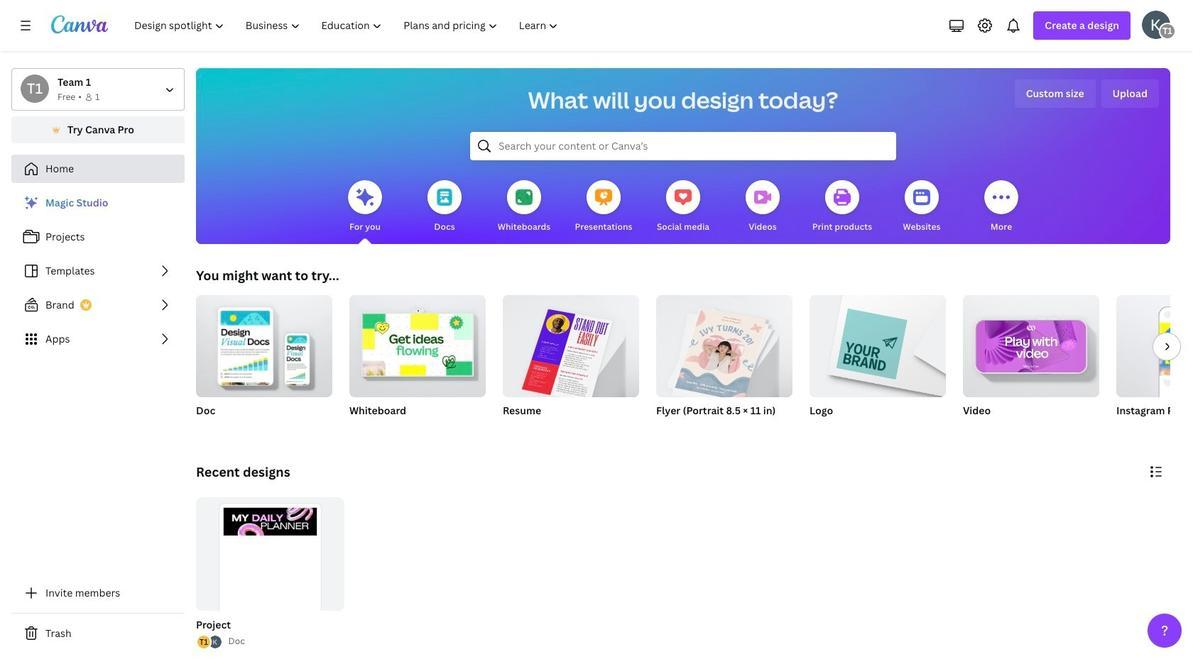 Task type: vqa. For each thing, say whether or not it's contained in the screenshot.
topmost Team 1 'icon'
yes



Task type: locate. For each thing, give the bounding box(es) containing it.
kendall parks image
[[1142, 11, 1171, 39]]

1 horizontal spatial team 1 element
[[1159, 23, 1176, 40]]

team 1 element
[[1159, 23, 1176, 40], [21, 75, 49, 103]]

top level navigation element
[[125, 11, 571, 40]]

1 vertical spatial list
[[196, 635, 223, 651]]

Search search field
[[499, 133, 868, 160]]

0 horizontal spatial list
[[11, 189, 185, 354]]

0 horizontal spatial team 1 element
[[21, 75, 49, 103]]

list
[[11, 189, 185, 354], [196, 635, 223, 651]]

group
[[196, 290, 332, 436], [196, 290, 332, 398], [349, 290, 486, 436], [349, 290, 486, 398], [503, 290, 639, 436], [503, 290, 639, 404], [656, 290, 793, 436], [656, 290, 793, 402], [810, 295, 946, 436], [810, 295, 946, 398], [963, 295, 1100, 436], [1117, 295, 1193, 436], [193, 498, 344, 651], [196, 498, 344, 649]]

None search field
[[470, 132, 896, 161]]

0 vertical spatial team 1 element
[[1159, 23, 1176, 40]]

Switch to another team button
[[11, 68, 185, 111]]

1 vertical spatial team 1 element
[[21, 75, 49, 103]]



Task type: describe. For each thing, give the bounding box(es) containing it.
team 1 element inside the switch to another team button
[[21, 75, 49, 103]]

team 1 image
[[21, 75, 49, 103]]

team 1 image
[[1159, 23, 1176, 40]]

0 vertical spatial list
[[11, 189, 185, 354]]

1 horizontal spatial list
[[196, 635, 223, 651]]



